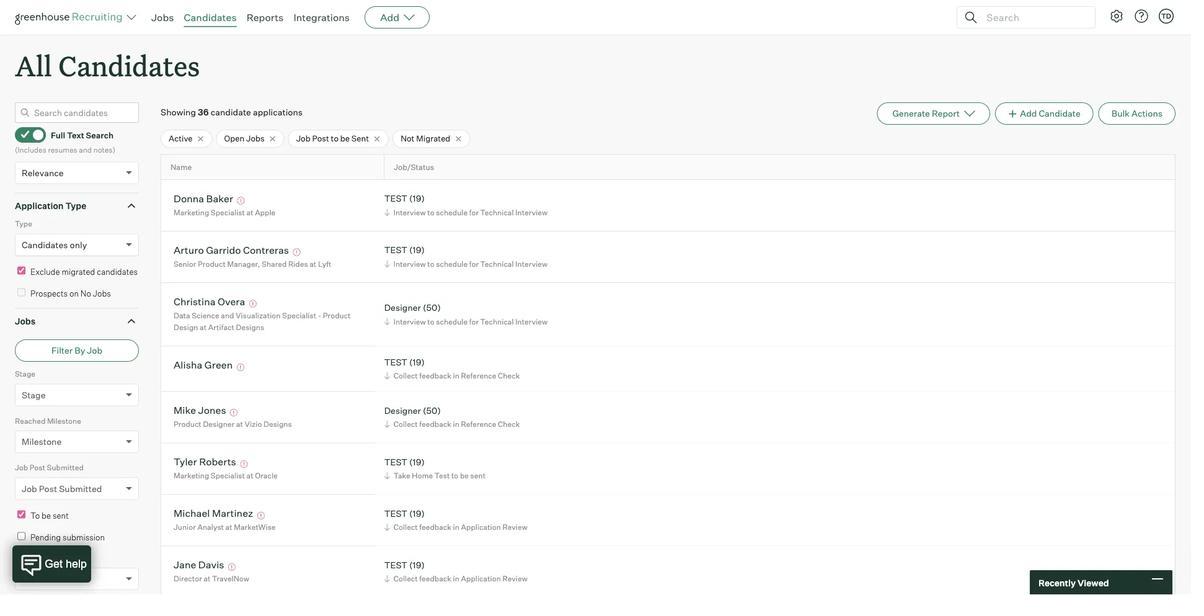 Task type: locate. For each thing, give the bounding box(es) containing it.
to down job/status
[[428, 208, 435, 217]]

1 vertical spatial add
[[1021, 108, 1038, 119]]

marketing down 'donna'
[[174, 208, 209, 217]]

marketing down tyler
[[174, 471, 209, 480]]

prospects on no jobs
[[30, 288, 111, 298]]

job post submitted
[[15, 463, 84, 472], [22, 483, 102, 494]]

submitted down the "reached milestone" 'element' on the left of page
[[47, 463, 84, 472]]

2 vertical spatial application
[[461, 574, 501, 583]]

Search text field
[[984, 8, 1085, 26]]

0 horizontal spatial be
[[42, 510, 51, 520]]

type up the type element
[[65, 200, 86, 211]]

0 vertical spatial specialist
[[211, 208, 245, 217]]

to
[[331, 134, 339, 143], [428, 208, 435, 217], [428, 259, 435, 268], [428, 317, 435, 326], [452, 471, 459, 480]]

milestone down reached milestone
[[22, 436, 62, 447]]

1 vertical spatial product
[[323, 311, 351, 320]]

0 vertical spatial test (19) collect feedback in application review
[[384, 508, 528, 532]]

relevance
[[22, 167, 64, 178]]

designs
[[236, 323, 264, 332], [264, 420, 292, 429]]

0 vertical spatial collect feedback in application review link
[[383, 521, 531, 533]]

post left sent
[[312, 134, 329, 143]]

0 vertical spatial for
[[469, 208, 479, 217]]

product down garrido
[[198, 259, 226, 268]]

0 vertical spatial designer
[[384, 302, 421, 313]]

5 test from the top
[[384, 508, 408, 519]]

1 in from the top
[[453, 371, 460, 380]]

1 vertical spatial and
[[221, 311, 234, 320]]

rides
[[288, 259, 308, 268]]

product
[[198, 259, 226, 268], [323, 311, 351, 320], [174, 420, 202, 429]]

1 collect feedback in reference check link from the top
[[383, 370, 523, 382]]

4 test from the top
[[384, 456, 408, 467]]

test (19) collect feedback in application review
[[384, 508, 528, 532], [384, 559, 528, 583]]

0 horizontal spatial add
[[380, 11, 400, 24]]

schedule for arturo garrido contreras
[[436, 259, 468, 268]]

for for arturo garrido contreras
[[469, 259, 479, 268]]

(19)
[[410, 193, 425, 204], [410, 245, 425, 255], [410, 357, 425, 367], [410, 456, 425, 467], [410, 508, 425, 519], [410, 559, 425, 570]]

donna
[[174, 192, 204, 205]]

designer
[[384, 302, 421, 313], [384, 405, 421, 416], [203, 420, 235, 429]]

Pending submission checkbox
[[17, 532, 25, 540]]

specialist for donna baker
[[211, 208, 245, 217]]

schedule for christina overa
[[436, 317, 468, 326]]

recently
[[1039, 577, 1076, 588]]

collect feedback in application review link
[[383, 521, 531, 533], [383, 573, 531, 585]]

1 reference from the top
[[461, 371, 497, 380]]

technical inside designer (50) interview to schedule for technical interview
[[481, 317, 514, 326]]

arturo garrido contreras
[[174, 244, 289, 256]]

post down reached
[[30, 463, 45, 472]]

0 vertical spatial check
[[498, 371, 520, 380]]

(50) for overa
[[423, 302, 441, 313]]

tyler roberts
[[174, 456, 236, 468]]

submitted up to be sent
[[59, 483, 102, 494]]

1 vertical spatial collect feedback in application review link
[[383, 573, 531, 585]]

1 vertical spatial test (19) interview to schedule for technical interview
[[384, 245, 548, 268]]

reached milestone
[[15, 416, 81, 425]]

0 vertical spatial review
[[503, 523, 528, 532]]

0 vertical spatial designs
[[236, 323, 264, 332]]

in inside test (19) collect feedback in reference check
[[453, 371, 460, 380]]

generate report button
[[878, 102, 991, 125]]

to up test (19) collect feedback in reference check
[[428, 317, 435, 326]]

technical for christina overa
[[481, 317, 514, 326]]

0 horizontal spatial and
[[79, 145, 92, 154]]

(19) inside test (19) collect feedback in reference check
[[410, 357, 425, 367]]

select
[[22, 573, 47, 584]]

(50) inside designer (50) interview to schedule for technical interview
[[423, 302, 441, 313]]

Search candidates field
[[15, 102, 139, 123]]

arturo
[[174, 244, 204, 256]]

td
[[1162, 12, 1172, 20]]

2 schedule from the top
[[436, 259, 468, 268]]

michael martinez has been in application review for more than 5 days image
[[256, 512, 267, 519]]

sent
[[471, 471, 486, 480], [53, 510, 69, 520]]

reached milestone element
[[15, 415, 139, 462]]

to right test
[[452, 471, 459, 480]]

and down text
[[79, 145, 92, 154]]

check inside designer (50) collect feedback in reference check
[[498, 420, 520, 429]]

0 horizontal spatial form
[[15, 553, 33, 563]]

at down martinez
[[226, 523, 232, 532]]

product designer at vizio designs
[[174, 420, 292, 429]]

reference for (19)
[[461, 371, 497, 380]]

0 vertical spatial test (19) interview to schedule for technical interview
[[384, 193, 548, 217]]

collect feedback in reference check link for (50)
[[383, 418, 523, 430]]

3 interview to schedule for technical interview link from the top
[[383, 315, 551, 327]]

1 vertical spatial check
[[498, 420, 520, 429]]

0 vertical spatial sent
[[471, 471, 486, 480]]

test inside test (19) take home test to be sent
[[384, 456, 408, 467]]

0 vertical spatial add
[[380, 11, 400, 24]]

submission
[[63, 532, 105, 542]]

2 interview to schedule for technical interview link from the top
[[383, 258, 551, 270]]

notes)
[[93, 145, 115, 154]]

schedule for donna baker
[[436, 208, 468, 217]]

36
[[198, 107, 209, 118]]

filter
[[51, 345, 73, 356]]

specialist for tyler roberts
[[211, 471, 245, 480]]

submitted
[[47, 463, 84, 472], [59, 483, 102, 494]]

candidates
[[184, 11, 237, 24], [58, 47, 200, 84], [22, 239, 68, 250]]

collect feedback in application review link for davis
[[383, 573, 531, 585]]

sent up pending submission
[[53, 510, 69, 520]]

0 vertical spatial application
[[15, 200, 64, 211]]

mike jones has been in reference check for more than 10 days image
[[228, 409, 240, 416]]

1 (19) from the top
[[410, 193, 425, 204]]

add inside popup button
[[380, 11, 400, 24]]

6 (19) from the top
[[410, 559, 425, 570]]

report
[[932, 108, 960, 119]]

1 vertical spatial for
[[469, 259, 479, 268]]

designer inside designer (50) collect feedback in reference check
[[384, 405, 421, 416]]

1 collect feedback in application review link from the top
[[383, 521, 531, 533]]

1 vertical spatial designer
[[384, 405, 421, 416]]

2 vertical spatial schedule
[[436, 317, 468, 326]]

2 reference from the top
[[461, 420, 497, 429]]

1 horizontal spatial be
[[340, 134, 350, 143]]

martinez
[[212, 507, 253, 519]]

2 horizontal spatial be
[[460, 471, 469, 480]]

2 check from the top
[[498, 420, 520, 429]]

reference down test (19) collect feedback in reference check
[[461, 420, 497, 429]]

0 vertical spatial marketing
[[174, 208, 209, 217]]

1 vertical spatial stage
[[22, 389, 46, 400]]

1 for from the top
[[469, 208, 479, 217]]

0 vertical spatial collect feedback in reference check link
[[383, 370, 523, 382]]

1 vertical spatial technical
[[481, 259, 514, 268]]

be inside test (19) take home test to be sent
[[460, 471, 469, 480]]

0 vertical spatial (50)
[[423, 302, 441, 313]]

2 (50) from the top
[[423, 405, 441, 416]]

2 collect feedback in application review link from the top
[[383, 573, 531, 585]]

0 vertical spatial milestone
[[47, 416, 81, 425]]

2 test (19) interview to schedule for technical interview from the top
[[384, 245, 548, 268]]

1 technical from the top
[[481, 208, 514, 217]]

2 collect feedback in reference check link from the top
[[383, 418, 523, 430]]

davis
[[198, 559, 224, 571]]

0 vertical spatial interview to schedule for technical interview link
[[383, 206, 551, 218]]

specialist left - at the left bottom
[[282, 311, 316, 320]]

product inside data science and visualization specialist - product design at artifact designs
[[323, 311, 351, 320]]

not migrated
[[401, 134, 451, 143]]

1 feedback from the top
[[420, 371, 452, 380]]

schedule
[[436, 208, 468, 217], [436, 259, 468, 268], [436, 317, 468, 326]]

designer inside designer (50) interview to schedule for technical interview
[[384, 302, 421, 313]]

jones
[[198, 404, 226, 416]]

2 vertical spatial specialist
[[211, 471, 245, 480]]

apple
[[255, 208, 276, 217]]

0 vertical spatial submitted
[[47, 463, 84, 472]]

1 vertical spatial specialist
[[282, 311, 316, 320]]

post
[[312, 134, 329, 143], [30, 463, 45, 472], [39, 483, 57, 494]]

open
[[224, 134, 245, 143]]

(19) for donna baker
[[410, 193, 425, 204]]

0 vertical spatial candidates
[[184, 11, 237, 24]]

donna baker has been in technical interview for more than 14 days image
[[235, 197, 247, 205]]

marketing for donna
[[174, 208, 209, 217]]

collect feedback in reference check link up designer (50) collect feedback in reference check
[[383, 370, 523, 382]]

1 vertical spatial test (19) collect feedback in application review
[[384, 559, 528, 583]]

3 collect from the top
[[394, 523, 418, 532]]

form right a in the bottom left of the page
[[56, 573, 77, 584]]

1 vertical spatial post
[[30, 463, 45, 472]]

application type
[[15, 200, 86, 211]]

2 feedback from the top
[[420, 420, 452, 429]]

0 vertical spatial technical
[[481, 208, 514, 217]]

5 (19) from the top
[[410, 508, 425, 519]]

marketing for tyler
[[174, 471, 209, 480]]

at down science in the left bottom of the page
[[200, 323, 207, 332]]

add button
[[365, 6, 430, 29]]

job inside "button"
[[87, 345, 102, 356]]

1 vertical spatial review
[[503, 574, 528, 583]]

0 horizontal spatial sent
[[53, 510, 69, 520]]

to for christina overa
[[428, 317, 435, 326]]

product right - at the left bottom
[[323, 311, 351, 320]]

job post submitted element
[[15, 462, 139, 509]]

2 marketing from the top
[[174, 471, 209, 480]]

all candidates
[[15, 47, 200, 84]]

full
[[51, 130, 65, 140]]

interview to schedule for technical interview link for donna baker
[[383, 206, 551, 218]]

test (19) take home test to be sent
[[384, 456, 486, 480]]

type
[[65, 200, 86, 211], [15, 219, 32, 228]]

1 test (19) interview to schedule for technical interview from the top
[[384, 193, 548, 217]]

designs down visualization
[[236, 323, 264, 332]]

0 vertical spatial and
[[79, 145, 92, 154]]

jobs link
[[151, 11, 174, 24]]

candidates up "exclude"
[[22, 239, 68, 250]]

type element
[[15, 218, 139, 265]]

3 schedule from the top
[[436, 317, 468, 326]]

review
[[503, 523, 528, 532], [503, 574, 528, 583]]

open jobs
[[224, 134, 265, 143]]

4 (19) from the top
[[410, 456, 425, 467]]

milestone down stage element
[[47, 416, 81, 425]]

designs right vizio
[[264, 420, 292, 429]]

jane davis
[[174, 559, 224, 571]]

schedule inside designer (50) interview to schedule for technical interview
[[436, 317, 468, 326]]

(50) inside designer (50) collect feedback in reference check
[[423, 405, 441, 416]]

1 vertical spatial collect feedback in reference check link
[[383, 418, 523, 430]]

director at travelnow
[[174, 574, 249, 583]]

no
[[81, 288, 91, 298]]

1 vertical spatial reference
[[461, 420, 497, 429]]

filter by job button
[[15, 340, 139, 362]]

director
[[174, 574, 202, 583]]

post up to be sent
[[39, 483, 57, 494]]

2 vertical spatial candidates
[[22, 239, 68, 250]]

exclude
[[30, 267, 60, 277]]

checkmark image
[[20, 130, 30, 139]]

2 test from the top
[[384, 245, 408, 255]]

analyst
[[198, 523, 224, 532]]

candidates inside the type element
[[22, 239, 68, 250]]

product down mike
[[174, 420, 202, 429]]

3 technical from the top
[[481, 317, 514, 326]]

1 horizontal spatial add
[[1021, 108, 1038, 119]]

1 check from the top
[[498, 371, 520, 380]]

jobs right no
[[93, 288, 111, 298]]

at down tyler roberts has been in take home test for more than 7 days image
[[247, 471, 253, 480]]

candidates down jobs link
[[58, 47, 200, 84]]

1 (50) from the top
[[423, 302, 441, 313]]

interview to schedule for technical interview link
[[383, 206, 551, 218], [383, 258, 551, 270], [383, 315, 551, 327]]

2 vertical spatial be
[[42, 510, 51, 520]]

generate
[[893, 108, 931, 119]]

by
[[75, 345, 85, 356]]

3 (19) from the top
[[410, 357, 425, 367]]

filter by job
[[51, 345, 102, 356]]

2 technical from the top
[[481, 259, 514, 268]]

be right "to"
[[42, 510, 51, 520]]

2 test (19) collect feedback in application review from the top
[[384, 559, 528, 583]]

feedback inside test (19) collect feedback in reference check
[[420, 371, 452, 380]]

1 horizontal spatial type
[[65, 200, 86, 211]]

reference inside designer (50) collect feedback in reference check
[[461, 420, 497, 429]]

stage element
[[15, 368, 139, 415]]

1 vertical spatial be
[[460, 471, 469, 480]]

for inside designer (50) interview to schedule for technical interview
[[469, 317, 479, 326]]

at down davis
[[204, 574, 211, 583]]

1 review from the top
[[503, 523, 528, 532]]

to up designer (50) interview to schedule for technical interview at bottom
[[428, 259, 435, 268]]

form down pending submission checkbox
[[15, 553, 33, 563]]

to inside designer (50) interview to schedule for technical interview
[[428, 317, 435, 326]]

1 vertical spatial marketing
[[174, 471, 209, 480]]

check inside test (19) collect feedback in reference check
[[498, 371, 520, 380]]

for for donna baker
[[469, 208, 479, 217]]

1 vertical spatial schedule
[[436, 259, 468, 268]]

2 vertical spatial for
[[469, 317, 479, 326]]

designer for christina overa
[[384, 302, 421, 313]]

collect inside designer (50) collect feedback in reference check
[[394, 420, 418, 429]]

roberts
[[199, 456, 236, 468]]

in inside designer (50) collect feedback in reference check
[[453, 420, 460, 429]]

job post submitted up to be sent
[[22, 483, 102, 494]]

marketing
[[174, 208, 209, 217], [174, 471, 209, 480]]

(19) inside test (19) take home test to be sent
[[410, 456, 425, 467]]

test (19) interview to schedule for technical interview
[[384, 193, 548, 217], [384, 245, 548, 268]]

check for (19)
[[498, 371, 520, 380]]

2 vertical spatial post
[[39, 483, 57, 494]]

6 test from the top
[[384, 559, 408, 570]]

1 schedule from the top
[[436, 208, 468, 217]]

1 vertical spatial interview to schedule for technical interview link
[[383, 258, 551, 270]]

and up artifact
[[221, 311, 234, 320]]

junior
[[174, 523, 196, 532]]

0 vertical spatial reference
[[461, 371, 497, 380]]

2 collect from the top
[[394, 420, 418, 429]]

0 vertical spatial schedule
[[436, 208, 468, 217]]

be left sent
[[340, 134, 350, 143]]

3 test from the top
[[384, 357, 408, 367]]

stage
[[15, 369, 35, 379], [22, 389, 46, 400]]

1 horizontal spatial and
[[221, 311, 234, 320]]

type down application type
[[15, 219, 32, 228]]

test for donna baker
[[384, 193, 408, 204]]

reference up designer (50) collect feedback in reference check
[[461, 371, 497, 380]]

milestone
[[47, 416, 81, 425], [22, 436, 62, 447]]

prospects
[[30, 288, 68, 298]]

reference for (50)
[[461, 420, 497, 429]]

2 (19) from the top
[[410, 245, 425, 255]]

specialist down baker
[[211, 208, 245, 217]]

technical
[[481, 208, 514, 217], [481, 259, 514, 268], [481, 317, 514, 326]]

oracle
[[255, 471, 278, 480]]

design
[[174, 323, 198, 332]]

technical for donna baker
[[481, 208, 514, 217]]

1 interview to schedule for technical interview link from the top
[[383, 206, 551, 218]]

1 marketing from the top
[[174, 208, 209, 217]]

candidates only option
[[22, 239, 87, 250]]

designer (50) interview to schedule for technical interview
[[384, 302, 548, 326]]

reached
[[15, 416, 45, 425]]

(includes
[[15, 145, 46, 154]]

2 vertical spatial interview to schedule for technical interview link
[[383, 315, 551, 327]]

2 in from the top
[[453, 420, 460, 429]]

showing
[[161, 107, 196, 118]]

test
[[384, 193, 408, 204], [384, 245, 408, 255], [384, 357, 408, 367], [384, 456, 408, 467], [384, 508, 408, 519], [384, 559, 408, 570]]

specialist down 'roberts'
[[211, 471, 245, 480]]

sent right test
[[471, 471, 486, 480]]

2 vertical spatial technical
[[481, 317, 514, 326]]

1 vertical spatial form
[[56, 573, 77, 584]]

1 collect from the top
[[394, 371, 418, 380]]

be right test
[[460, 471, 469, 480]]

and inside data science and visualization specialist - product design at artifact designs
[[221, 311, 234, 320]]

1 vertical spatial designs
[[264, 420, 292, 429]]

job post submitted down the "reached milestone" 'element' on the left of page
[[15, 463, 84, 472]]

form
[[15, 553, 33, 563], [56, 573, 77, 584]]

0 vertical spatial product
[[198, 259, 226, 268]]

1 horizontal spatial sent
[[471, 471, 486, 480]]

candidates right jobs link
[[184, 11, 237, 24]]

Prospects on No Jobs checkbox
[[17, 288, 25, 296]]

and
[[79, 145, 92, 154], [221, 311, 234, 320]]

senior
[[174, 259, 196, 268]]

1 test from the top
[[384, 193, 408, 204]]

0 horizontal spatial type
[[15, 219, 32, 228]]

3 for from the top
[[469, 317, 479, 326]]

2 for from the top
[[469, 259, 479, 268]]

to left sent
[[331, 134, 339, 143]]

collect feedback in reference check link up test (19) take home test to be sent
[[383, 418, 523, 430]]

0 vertical spatial be
[[340, 134, 350, 143]]

to
[[30, 510, 40, 520]]

test (19) interview to schedule for technical interview for donna baker
[[384, 193, 548, 217]]

1 vertical spatial (50)
[[423, 405, 441, 416]]

reference inside test (19) collect feedback in reference check
[[461, 371, 497, 380]]

configure image
[[1110, 9, 1125, 24]]

1 vertical spatial submitted
[[59, 483, 102, 494]]



Task type: vqa. For each thing, say whether or not it's contained in the screenshot.
Dashboards
no



Task type: describe. For each thing, give the bounding box(es) containing it.
lyft
[[318, 259, 332, 268]]

alisha green has been in reference check for more than 10 days image
[[235, 364, 246, 371]]

feedback inside designer (50) collect feedback in reference check
[[420, 420, 452, 429]]

test
[[435, 471, 450, 480]]

to for donna baker
[[428, 208, 435, 217]]

candidates for candidates only
[[22, 239, 68, 250]]

alisha
[[174, 359, 202, 371]]

test (19) interview to schedule for technical interview for arturo garrido contreras
[[384, 245, 548, 268]]

jobs down prospects on no jobs checkbox
[[15, 316, 36, 326]]

take
[[394, 471, 411, 480]]

relevance option
[[22, 167, 64, 178]]

junior analyst at marketwise
[[174, 523, 276, 532]]

full text search (includes resumes and notes)
[[15, 130, 115, 154]]

td button
[[1157, 6, 1177, 26]]

resumes
[[48, 145, 77, 154]]

artifact
[[208, 323, 234, 332]]

add for add
[[380, 11, 400, 24]]

integrations
[[294, 11, 350, 24]]

bulk actions link
[[1099, 102, 1176, 125]]

select a form
[[22, 573, 77, 584]]

to for arturo garrido contreras
[[428, 259, 435, 268]]

collect inside test (19) collect feedback in reference check
[[394, 371, 418, 380]]

add for add candidate
[[1021, 108, 1038, 119]]

0 vertical spatial type
[[65, 200, 86, 211]]

0 vertical spatial stage
[[15, 369, 35, 379]]

0 vertical spatial form
[[15, 553, 33, 563]]

donna baker
[[174, 192, 233, 205]]

candidates only
[[22, 239, 87, 250]]

greenhouse recruiting image
[[15, 10, 127, 25]]

jobs right open
[[246, 134, 265, 143]]

home
[[412, 471, 433, 480]]

1 vertical spatial milestone
[[22, 436, 62, 447]]

contreras
[[243, 244, 289, 256]]

designer (50) collect feedback in reference check
[[384, 405, 520, 429]]

add candidate link
[[996, 102, 1094, 125]]

jane
[[174, 559, 196, 571]]

travelnow
[[212, 574, 249, 583]]

designs inside data science and visualization specialist - product design at artifact designs
[[236, 323, 264, 332]]

at inside data science and visualization specialist - product design at artifact designs
[[200, 323, 207, 332]]

test for tyler roberts
[[384, 456, 408, 467]]

for for christina overa
[[469, 317, 479, 326]]

add candidate
[[1021, 108, 1081, 119]]

jane davis has been in application review for more than 5 days image
[[227, 563, 238, 571]]

garrido
[[206, 244, 241, 256]]

interview to schedule for technical interview link for christina overa
[[383, 315, 551, 327]]

alisha green
[[174, 359, 233, 371]]

sent
[[352, 134, 369, 143]]

1 vertical spatial application
[[461, 523, 501, 532]]

designer for mike jones
[[384, 405, 421, 416]]

pending
[[30, 532, 61, 542]]

form element
[[15, 552, 139, 595]]

4 feedback from the top
[[420, 574, 452, 583]]

to be sent
[[30, 510, 69, 520]]

interview to schedule for technical interview link for arturo garrido contreras
[[383, 258, 551, 270]]

jobs left candidates link on the left
[[151, 11, 174, 24]]

name
[[171, 162, 192, 172]]

generate report
[[893, 108, 960, 119]]

christina overa link
[[174, 295, 245, 309]]

christina
[[174, 295, 216, 308]]

candidates for candidates
[[184, 11, 237, 24]]

viewed
[[1078, 577, 1110, 588]]

take home test to be sent link
[[383, 470, 489, 482]]

1 vertical spatial candidates
[[58, 47, 200, 84]]

at down donna baker has been in technical interview for more than 14 days icon
[[247, 208, 253, 217]]

test for arturo garrido contreras
[[384, 245, 408, 255]]

tyler
[[174, 456, 197, 468]]

pending submission
[[30, 532, 105, 542]]

michael martinez link
[[174, 507, 253, 521]]

reports link
[[247, 11, 284, 24]]

To be sent checkbox
[[17, 510, 25, 519]]

0 vertical spatial job post submitted
[[15, 463, 84, 472]]

marketwise
[[234, 523, 276, 532]]

recently viewed
[[1039, 577, 1110, 588]]

candidate reports are now available! apply filters and select "view in app" element
[[878, 102, 991, 125]]

(19) for tyler roberts
[[410, 456, 425, 467]]

sent inside test (19) take home test to be sent
[[471, 471, 486, 480]]

mike jones link
[[174, 404, 226, 418]]

check for (50)
[[498, 420, 520, 429]]

technical for arturo garrido contreras
[[481, 259, 514, 268]]

to inside test (19) take home test to be sent
[[452, 471, 459, 480]]

only
[[70, 239, 87, 250]]

on
[[69, 288, 79, 298]]

-
[[318, 311, 321, 320]]

overa
[[218, 295, 245, 308]]

senior product manager, shared rides at lyft
[[174, 259, 332, 268]]

1 horizontal spatial form
[[56, 573, 77, 584]]

text
[[67, 130, 84, 140]]

migrated
[[62, 267, 95, 277]]

christina overa has been in technical interview for more than 14 days image
[[247, 300, 259, 308]]

(19) for michael martinez
[[410, 508, 425, 519]]

michael martinez
[[174, 507, 253, 519]]

0 vertical spatial post
[[312, 134, 329, 143]]

visualization
[[236, 311, 281, 320]]

collect feedback in application review link for martinez
[[383, 521, 531, 533]]

1 test (19) collect feedback in application review from the top
[[384, 508, 528, 532]]

collect feedback in reference check link for (19)
[[383, 370, 523, 382]]

Exclude migrated candidates checkbox
[[17, 267, 25, 275]]

actions
[[1132, 108, 1163, 119]]

and inside "full text search (includes resumes and notes)"
[[79, 145, 92, 154]]

a
[[49, 573, 54, 584]]

2 vertical spatial designer
[[203, 420, 235, 429]]

data
[[174, 311, 190, 320]]

alisha green link
[[174, 359, 233, 373]]

test inside test (19) collect feedback in reference check
[[384, 357, 408, 367]]

1 vertical spatial type
[[15, 219, 32, 228]]

christina overa
[[174, 295, 245, 308]]

2 review from the top
[[503, 574, 528, 583]]

science
[[192, 311, 219, 320]]

test (19) collect feedback in reference check
[[384, 357, 520, 380]]

reports
[[247, 11, 284, 24]]

migrated
[[416, 134, 451, 143]]

3 feedback from the top
[[420, 523, 452, 532]]

(50) for jones
[[423, 405, 441, 416]]

candidate
[[1040, 108, 1081, 119]]

candidates
[[97, 267, 138, 277]]

all
[[15, 47, 52, 84]]

4 in from the top
[[453, 574, 460, 583]]

mike jones
[[174, 404, 226, 416]]

specialist inside data science and visualization specialist - product design at artifact designs
[[282, 311, 316, 320]]

test for michael martinez
[[384, 508, 408, 519]]

tyler roberts link
[[174, 456, 236, 470]]

tyler roberts has been in take home test for more than 7 days image
[[238, 460, 250, 468]]

at down the mike jones has been in reference check for more than 10 days image
[[236, 420, 243, 429]]

at left lyft at top
[[310, 259, 317, 268]]

bulk
[[1112, 108, 1130, 119]]

shared
[[262, 259, 287, 268]]

1 vertical spatial sent
[[53, 510, 69, 520]]

3 in from the top
[[453, 523, 460, 532]]

1 vertical spatial job post submitted
[[22, 483, 102, 494]]

(19) for arturo garrido contreras
[[410, 245, 425, 255]]

2 vertical spatial product
[[174, 420, 202, 429]]

candidate
[[211, 107, 251, 118]]

mike
[[174, 404, 196, 416]]

4 collect from the top
[[394, 574, 418, 583]]

baker
[[206, 192, 233, 205]]

donna baker link
[[174, 192, 233, 206]]

arturo garrido contreras has been in technical interview for more than 14 days image
[[291, 249, 303, 256]]

data science and visualization specialist - product design at artifact designs
[[174, 311, 351, 332]]



